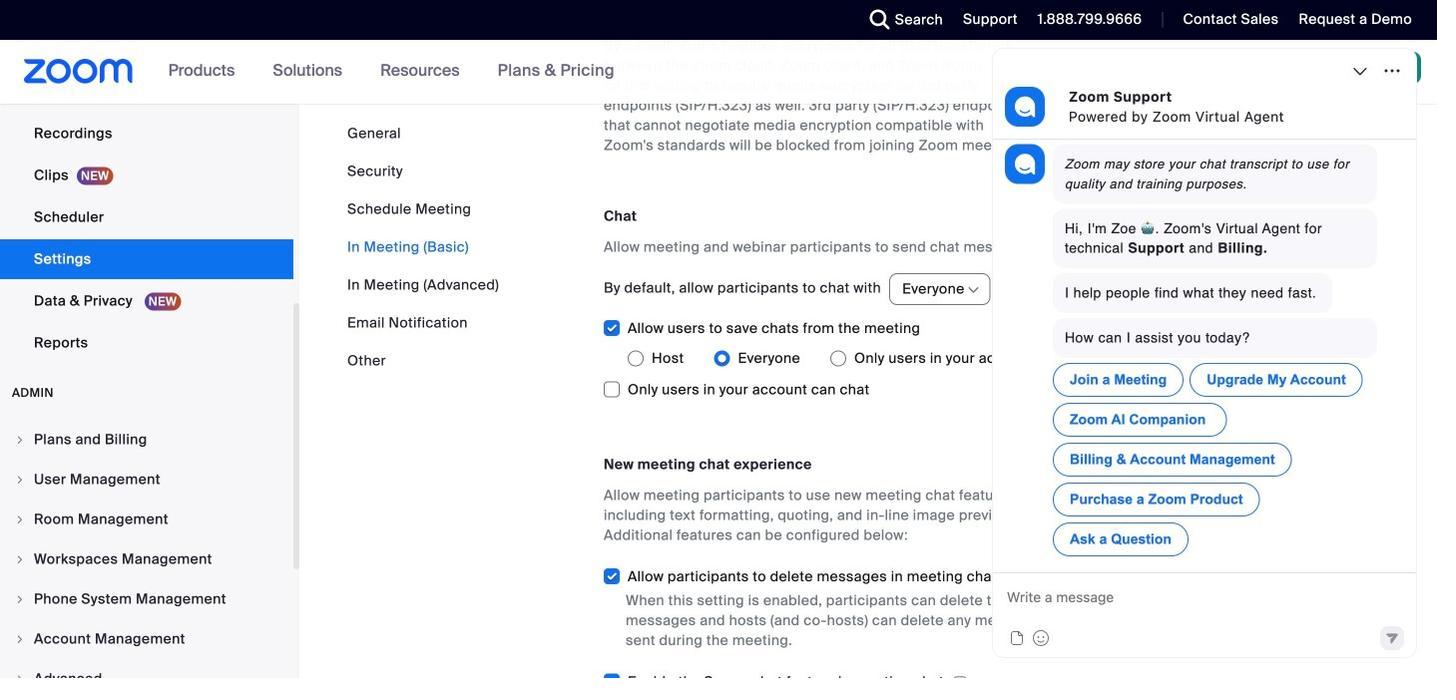 Task type: vqa. For each thing, say whether or not it's contained in the screenshot.
third right icon from the bottom of the Admin Menu MENU
yes



Task type: locate. For each thing, give the bounding box(es) containing it.
1 menu item from the top
[[0, 421, 294, 459]]

5 menu item from the top
[[0, 581, 294, 619]]

2 right image from the top
[[14, 634, 26, 646]]

personal menu menu
[[0, 0, 294, 365]]

2 menu item from the top
[[0, 461, 294, 499]]

1 vertical spatial right image
[[14, 634, 26, 646]]

6 menu item from the top
[[0, 621, 294, 659]]

menu bar
[[347, 124, 499, 371]]

0 vertical spatial right image
[[14, 554, 26, 566]]

product information navigation
[[153, 40, 630, 104]]

menu item
[[0, 421, 294, 459], [0, 461, 294, 499], [0, 501, 294, 539], [0, 541, 294, 579], [0, 581, 294, 619], [0, 621, 294, 659], [0, 661, 294, 679]]

banner
[[0, 40, 1438, 105]]

2 right image from the top
[[14, 474, 26, 486]]

right image
[[14, 554, 26, 566], [14, 634, 26, 646], [14, 674, 26, 679]]

right image
[[14, 434, 26, 446], [14, 474, 26, 486], [14, 514, 26, 526], [14, 594, 26, 606]]

2 vertical spatial right image
[[14, 674, 26, 679]]

3 right image from the top
[[14, 514, 26, 526]]

application
[[997, 566, 1021, 587]]



Task type: describe. For each thing, give the bounding box(es) containing it.
3 menu item from the top
[[0, 501, 294, 539]]

'support version for 'enable the screenshot feature in meeting chat image
[[953, 675, 968, 679]]

4 menu item from the top
[[0, 541, 294, 579]]

zoom logo image
[[24, 59, 133, 84]]

allow users to save chats from the meeting option group
[[628, 343, 1053, 375]]

7 menu item from the top
[[0, 661, 294, 679]]

meetings navigation
[[1020, 40, 1438, 105]]

1 right image from the top
[[14, 554, 26, 566]]

1 right image from the top
[[14, 434, 26, 446]]

admin menu menu
[[0, 421, 294, 679]]

3 right image from the top
[[14, 674, 26, 679]]

side navigation navigation
[[0, 0, 300, 679]]

4 right image from the top
[[14, 594, 26, 606]]



